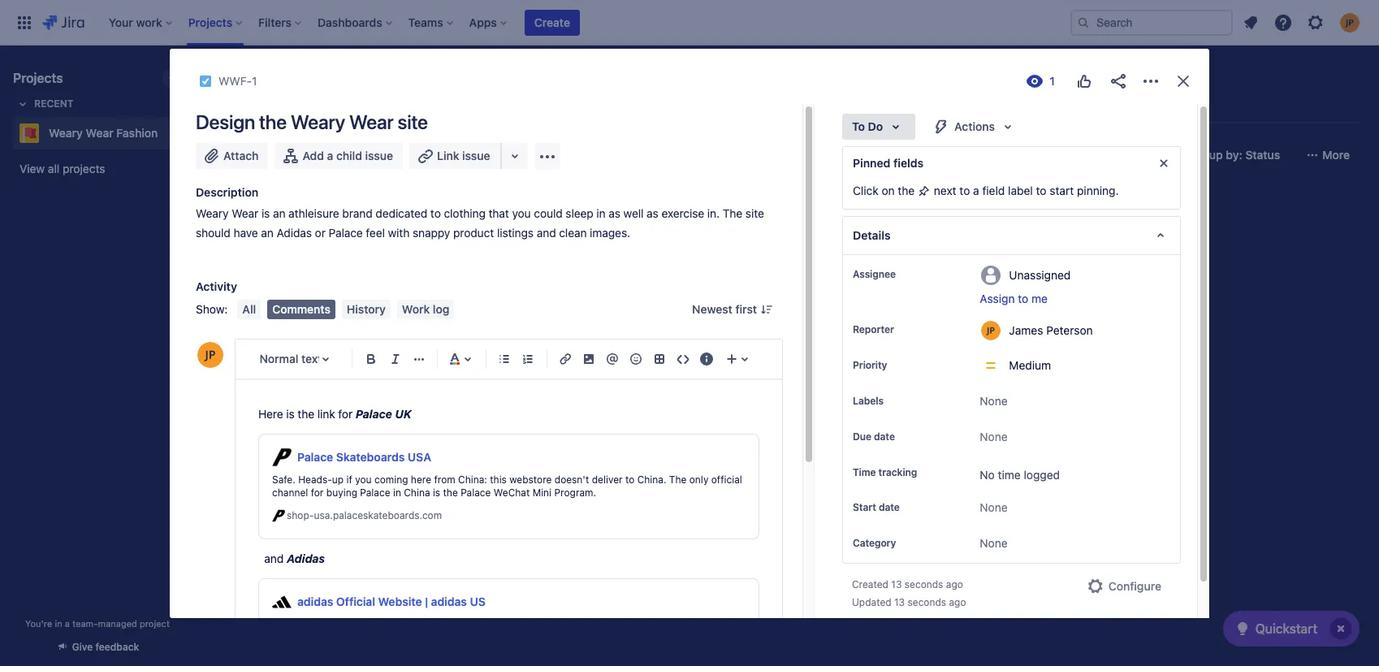 Task type: locate. For each thing, give the bounding box(es) containing it.
to inside welcome to adidas. shop for adidas shoes, clothing and view new collections for adidas originals, running, football, soccer, training and much more.
[[317, 618, 326, 630]]

0 vertical spatial do
[[868, 119, 883, 133]]

weary inside description weary wear is an athleisure brand dedicated to clothing that you could sleep in as well as exercise in. the site should have an adidas or palace feel with snappy product listings and clean images.
[[196, 206, 229, 220]]

site up add people icon
[[398, 110, 428, 133]]

wwf-1 link
[[219, 71, 257, 91]]

0 horizontal spatial 0
[[538, 200, 545, 214]]

you right if
[[355, 474, 372, 486]]

us
[[470, 595, 486, 608]]

1 vertical spatial task image
[[229, 276, 242, 289]]

you're
[[25, 618, 52, 629]]

0 vertical spatial you
[[512, 206, 531, 220]]

create button
[[525, 9, 580, 35], [215, 307, 435, 336]]

all
[[48, 162, 60, 175]]

1 horizontal spatial 0
[[731, 200, 738, 214]]

2 issue from the left
[[462, 149, 490, 162]]

0 vertical spatial design the weary wear site
[[196, 110, 428, 133]]

0 horizontal spatial is
[[262, 206, 270, 220]]

the right on
[[898, 184, 915, 197]]

time tracking
[[853, 466, 917, 478]]

1 vertical spatial fashion
[[116, 126, 158, 140]]

1 vertical spatial the
[[669, 474, 687, 486]]

clothing inside welcome to adidas. shop for adidas shoes, clothing and view new collections for adidas originals, running, football, soccer, training and much more.
[[473, 618, 510, 630]]

a for next to a field label to start pinning.
[[973, 184, 979, 197]]

in inside the safe. heads-up if you coming here from china: this webstore doesn't deliver to china.   the only official channel for buying palace in china is the palace wechat mini program.
[[393, 487, 401, 499]]

view
[[532, 618, 553, 630]]

pinned
[[853, 156, 891, 170]]

is left athleisure
[[262, 206, 270, 220]]

0 horizontal spatial you
[[355, 474, 372, 486]]

0 horizontal spatial weary wear fashion
[[49, 126, 158, 140]]

1 vertical spatial create button
[[215, 307, 435, 336]]

for inside the safe. heads-up if you coming here from china: this webstore doesn't deliver to china.   the only official channel for buying palace in china is the palace wechat mini program.
[[311, 487, 324, 499]]

assign
[[980, 292, 1015, 305]]

0 horizontal spatial site
[[355, 243, 374, 257]]

adidas down shop-
[[287, 551, 325, 565]]

0 vertical spatial fashion
[[356, 67, 423, 89]]

vote options: no one has voted for this issue yet. image
[[1075, 71, 1094, 91]]

1 none from the top
[[980, 394, 1008, 408]]

clothing inside description weary wear is an athleisure brand dedicated to clothing that you could sleep in as well as exercise in. the site should have an adidas or palace feel with snappy product listings and clean images.
[[444, 206, 486, 220]]

to down description
[[240, 201, 252, 212]]

china:
[[458, 474, 487, 486]]

0 horizontal spatial in
[[55, 618, 62, 629]]

0 vertical spatial date
[[874, 431, 895, 443]]

1 horizontal spatial in
[[393, 487, 401, 499]]

task image left wwf-
[[199, 75, 212, 88]]

13 right created
[[891, 579, 902, 591]]

menu bar containing all
[[234, 300, 458, 319]]

welcome
[[272, 618, 314, 630]]

due
[[853, 431, 872, 443]]

in inside description weary wear is an athleisure brand dedicated to clothing that you could sleep in as well as exercise in. the site should have an adidas or palace feel with snappy product listings and clean images.
[[597, 206, 606, 220]]

1 horizontal spatial create
[[534, 15, 570, 29]]

2 horizontal spatial in
[[597, 206, 606, 220]]

0 horizontal spatial create button
[[215, 307, 435, 336]]

next to a field label to start pinning.
[[931, 184, 1119, 197]]

a right add on the top left
[[327, 149, 333, 162]]

the inside the safe. heads-up if you coming here from china: this webstore doesn't deliver to china.   the only official channel for buying palace in china is the palace wechat mini program.
[[669, 474, 687, 486]]

palace up heads-
[[297, 450, 333, 464]]

james
[[1009, 323, 1043, 337]]

2 vertical spatial a
[[65, 618, 70, 629]]

0 vertical spatial the
[[723, 206, 743, 220]]

2 as from the left
[[647, 206, 659, 220]]

do for to do 1
[[255, 201, 269, 212]]

1 vertical spatial adidas
[[287, 551, 325, 565]]

in down coming
[[393, 487, 401, 499]]

Search field
[[1071, 9, 1233, 35]]

adidas inside comment - main content area, start typing to enter text. text box
[[287, 551, 325, 565]]

link image
[[556, 349, 575, 369]]

1 horizontal spatial site
[[398, 110, 428, 133]]

configure
[[1109, 579, 1162, 593]]

1 vertical spatial clothing
[[473, 618, 510, 630]]

you up listings
[[512, 206, 531, 220]]

1 horizontal spatial issue
[[462, 149, 490, 162]]

0 horizontal spatial the
[[669, 474, 687, 486]]

to left 'start' in the top right of the page
[[1036, 184, 1047, 197]]

0 horizontal spatial task image
[[199, 75, 212, 88]]

1 vertical spatial in
[[393, 487, 401, 499]]

to inside to do dropdown button
[[852, 119, 865, 133]]

weary down or
[[289, 243, 322, 257]]

0 vertical spatial in
[[597, 206, 606, 220]]

could
[[534, 206, 563, 220]]

actions image
[[1141, 71, 1161, 91]]

a left "team-"
[[65, 618, 70, 629]]

give feedback button
[[46, 634, 149, 660]]

clothing up product on the left
[[444, 206, 486, 220]]

skateboards
[[336, 450, 405, 464]]

weary wear fashion link
[[13, 117, 175, 149]]

and adidas
[[258, 551, 325, 565]]

to inside to do 1
[[240, 201, 252, 212]]

1 horizontal spatial as
[[647, 206, 659, 220]]

add image, video, or file image
[[579, 349, 599, 369]]

adidas.
[[329, 618, 362, 630]]

1 horizontal spatial you
[[512, 206, 531, 220]]

here is the link for palace uk
[[258, 407, 411, 421]]

0 vertical spatial create
[[534, 15, 570, 29]]

0 horizontal spatial as
[[609, 206, 621, 220]]

0 vertical spatial 13
[[891, 579, 902, 591]]

2 horizontal spatial is
[[433, 487, 440, 499]]

2 horizontal spatial a
[[973, 184, 979, 197]]

1 horizontal spatial fashion
[[356, 67, 423, 89]]

work log button
[[397, 300, 454, 319]]

1 up summary
[[252, 74, 257, 88]]

for down heads-
[[311, 487, 324, 499]]

1 inside 'link'
[[252, 74, 257, 88]]

design the weary wear site down or
[[229, 243, 374, 257]]

0 horizontal spatial do
[[255, 201, 269, 212]]

13 right updated
[[894, 597, 905, 609]]

is
[[262, 206, 270, 220], [286, 407, 295, 421], [433, 487, 440, 499]]

sleep
[[566, 206, 594, 220]]

do inside to do 1
[[255, 201, 269, 212]]

site right done 0
[[746, 206, 764, 220]]

newest first button
[[682, 300, 783, 319]]

check image
[[1233, 619, 1252, 638]]

wwf-1
[[219, 74, 257, 88]]

1 vertical spatial to
[[240, 201, 252, 212]]

0 horizontal spatial a
[[65, 618, 70, 629]]

website
[[378, 595, 422, 608]]

wwf-
[[219, 74, 252, 88]]

1
[[252, 74, 257, 88], [275, 200, 280, 214]]

for right "link"
[[338, 407, 353, 421]]

much
[[446, 631, 472, 643]]

adidas
[[277, 226, 312, 240], [287, 551, 325, 565]]

or
[[315, 226, 326, 240]]

issue right child
[[365, 149, 393, 162]]

snappy
[[413, 226, 450, 240]]

to inside the safe. heads-up if you coming here from china: this webstore doesn't deliver to china.   the only official channel for buying palace in china is the palace wechat mini program.
[[625, 474, 635, 486]]

add app image
[[537, 147, 557, 166]]

fashion
[[356, 67, 423, 89], [116, 126, 158, 140]]

list link
[[336, 94, 362, 123]]

2 none from the top
[[980, 430, 1008, 444]]

reporter pin to top. only you can see pinned fields. image
[[897, 323, 910, 336]]

0 vertical spatial to
[[852, 119, 865, 133]]

shop-
[[287, 509, 314, 521]]

date
[[874, 431, 895, 443], [879, 501, 900, 514]]

for
[[338, 407, 353, 421], [311, 487, 324, 499], [391, 618, 404, 630], [630, 618, 643, 630]]

issue right link
[[462, 149, 490, 162]]

menu bar
[[234, 300, 458, 319]]

mini
[[533, 487, 552, 499]]

give feedback
[[72, 641, 139, 653]]

adidas left or
[[277, 226, 312, 240]]

to left "me"
[[1018, 292, 1029, 305]]

design the weary wear site up add on the top left
[[196, 110, 428, 133]]

do up the have at the left top of page
[[255, 201, 269, 212]]

Comment - Main content area, start typing to enter text. text field
[[258, 404, 759, 666]]

1 issue from the left
[[365, 149, 393, 162]]

1 vertical spatial do
[[255, 201, 269, 212]]

design down the have at the left top of page
[[229, 243, 265, 257]]

recent
[[34, 97, 74, 110]]

from
[[434, 474, 455, 486]]

this
[[490, 474, 507, 486]]

coming
[[374, 474, 408, 486]]

normal text
[[259, 352, 322, 365]]

list
[[340, 102, 359, 115]]

0 right "in."
[[731, 200, 738, 214]]

0 horizontal spatial 1
[[252, 74, 257, 88]]

quickstart
[[1255, 621, 1318, 636]]

1 horizontal spatial weary wear fashion
[[247, 67, 423, 89]]

to up football,
[[317, 618, 326, 630]]

is right here
[[286, 407, 295, 421]]

1 vertical spatial design
[[229, 243, 265, 257]]

1 vertical spatial date
[[879, 501, 900, 514]]

in right you're
[[55, 618, 62, 629]]

clean
[[559, 226, 587, 240]]

2 vertical spatial is
[[433, 487, 440, 499]]

the left only
[[669, 474, 687, 486]]

to up snappy at the top left of page
[[430, 206, 441, 220]]

0 vertical spatial design
[[196, 110, 255, 133]]

for up training
[[391, 618, 404, 630]]

2 vertical spatial in
[[55, 618, 62, 629]]

design inside dialog
[[196, 110, 255, 133]]

an right the have at the left top of page
[[261, 226, 274, 240]]

to do button
[[842, 114, 916, 140]]

palace down brand
[[329, 226, 363, 240]]

date left due date pin to top. only you can see pinned fields. image
[[874, 431, 895, 443]]

and down shoes,
[[426, 631, 443, 643]]

in up images.
[[597, 206, 606, 220]]

to inside description weary wear is an athleisure brand dedicated to clothing that you could sleep in as well as exercise in. the site should have an adidas or palace feel with snappy product listings and clean images.
[[430, 206, 441, 220]]

date right start
[[879, 501, 900, 514]]

do inside dropdown button
[[868, 119, 883, 133]]

you inside the safe. heads-up if you coming here from china: this webstore doesn't deliver to china.   the only official channel for buying palace in china is the palace wechat mini program.
[[355, 474, 372, 486]]

Search board text field
[[216, 144, 340, 167]]

design up attach button
[[196, 110, 255, 133]]

0 horizontal spatial create
[[241, 314, 277, 328]]

1 horizontal spatial to
[[852, 119, 865, 133]]

dismiss quickstart image
[[1328, 616, 1354, 642]]

well
[[624, 206, 644, 220]]

to down project settings
[[852, 119, 865, 133]]

0 vertical spatial a
[[327, 149, 333, 162]]

an
[[273, 206, 286, 220], [261, 226, 274, 240]]

to right next
[[960, 184, 970, 197]]

clothing
[[444, 206, 486, 220], [473, 618, 510, 630]]

0 horizontal spatial to
[[240, 201, 252, 212]]

fashion up the view all projects link
[[116, 126, 158, 140]]

with
[[388, 226, 410, 240]]

fashion up calendar
[[356, 67, 423, 89]]

wear up the have at the left top of page
[[232, 206, 259, 220]]

1 vertical spatial is
[[286, 407, 295, 421]]

1 vertical spatial weary wear fashion
[[49, 126, 158, 140]]

time
[[998, 468, 1021, 482]]

site down feel
[[355, 243, 374, 257]]

bold ⌘b image
[[361, 349, 381, 369]]

do for to do
[[868, 119, 883, 133]]

italic ⌘i image
[[386, 349, 405, 369]]

add people image
[[418, 145, 437, 165]]

the inside the safe. heads-up if you coming here from china: this webstore doesn't deliver to china.   the only official channel for buying palace in china is the palace wechat mini program.
[[443, 487, 458, 499]]

seconds right updated
[[908, 597, 946, 609]]

work
[[402, 302, 430, 316]]

as left well
[[609, 206, 621, 220]]

0 vertical spatial clothing
[[444, 206, 486, 220]]

1 vertical spatial design the weary wear site
[[229, 243, 374, 257]]

1 horizontal spatial create button
[[525, 9, 580, 35]]

1 vertical spatial you
[[355, 474, 372, 486]]

an left athleisure
[[273, 206, 286, 220]]

0 vertical spatial seconds
[[905, 579, 943, 591]]

1 vertical spatial a
[[973, 184, 979, 197]]

1 horizontal spatial do
[[868, 119, 883, 133]]

1 vertical spatial site
[[746, 206, 764, 220]]

more formatting image
[[409, 349, 429, 369]]

clothing up more.
[[473, 618, 510, 630]]

and down the could
[[537, 226, 556, 240]]

calendar
[[379, 102, 427, 115]]

in
[[597, 206, 606, 220], [393, 487, 401, 499], [55, 618, 62, 629]]

task image up the all button
[[229, 276, 242, 289]]

a left field
[[973, 184, 979, 197]]

0 horizontal spatial issue
[[365, 149, 393, 162]]

assign to me
[[980, 292, 1048, 305]]

channel
[[272, 487, 308, 499]]

football,
[[313, 631, 350, 643]]

seconds
[[905, 579, 943, 591], [908, 597, 946, 609]]

palace left uk
[[356, 407, 392, 421]]

wear up the view all projects link
[[86, 126, 113, 140]]

view all projects link
[[13, 154, 182, 184]]

weary wear fashion
[[247, 67, 423, 89], [49, 126, 158, 140]]

design
[[196, 110, 255, 133], [229, 243, 265, 257]]

product
[[453, 226, 494, 240]]

next
[[934, 184, 957, 197]]

task image
[[199, 75, 212, 88], [229, 276, 242, 289]]

bullet list ⌘⇧8 image
[[495, 349, 514, 369]]

jira image
[[42, 13, 84, 32], [42, 13, 84, 32]]

wear down or
[[325, 243, 352, 257]]

all
[[242, 302, 256, 316]]

wear up the list
[[307, 67, 352, 89]]

to
[[960, 184, 970, 197], [1036, 184, 1047, 197], [430, 206, 441, 220], [1018, 292, 1029, 305], [625, 474, 635, 486], [317, 618, 326, 630]]

to left china.
[[625, 474, 635, 486]]

0 vertical spatial adidas
[[277, 226, 312, 240]]

and inside description weary wear is an athleisure brand dedicated to clothing that you could sleep in as well as exercise in. the site should have an adidas or palace feel with snappy product listings and clean images.
[[537, 226, 556, 240]]

a inside button
[[327, 149, 333, 162]]

weary wear fashion up the view all projects link
[[49, 126, 158, 140]]

the down from
[[443, 487, 458, 499]]

weary up the should
[[196, 206, 229, 220]]

as right well
[[647, 206, 659, 220]]

actions button
[[922, 114, 1027, 140]]

the right "in."
[[723, 206, 743, 220]]

done 0
[[698, 200, 738, 214]]

create inside primary element
[[534, 15, 570, 29]]

is down from
[[433, 487, 440, 499]]

do down project settings
[[868, 119, 883, 133]]

2 horizontal spatial site
[[746, 206, 764, 220]]

weary
[[247, 67, 302, 89], [291, 110, 345, 133], [49, 126, 83, 140], [196, 206, 229, 220], [289, 243, 322, 257]]

seconds right created
[[905, 579, 943, 591]]

a for you're in a team-managed project
[[65, 618, 70, 629]]

search image
[[1077, 16, 1090, 29]]

0 vertical spatial is
[[262, 206, 270, 220]]

create column image
[[909, 194, 928, 214]]

1 vertical spatial 1
[[275, 200, 280, 214]]

china
[[404, 487, 430, 499]]

as
[[609, 206, 621, 220], [647, 206, 659, 220]]

up
[[332, 474, 344, 486]]

usa
[[408, 450, 431, 464]]

1 left athleisure
[[275, 200, 280, 214]]

weary wear fashion up the list
[[247, 67, 423, 89]]

tab list
[[205, 94, 1369, 123]]

0 right progress
[[538, 200, 545, 214]]

0 vertical spatial create button
[[525, 9, 580, 35]]

adidas inside description weary wear is an athleisure brand dedicated to clothing that you could sleep in as well as exercise in. the site should have an adidas or palace feel with snappy product listings and clean images.
[[277, 226, 312, 240]]

1 horizontal spatial is
[[286, 407, 295, 421]]

0 vertical spatial an
[[273, 206, 286, 220]]

0 vertical spatial 1
[[252, 74, 257, 88]]

none
[[980, 394, 1008, 408], [980, 430, 1008, 444], [980, 501, 1008, 514], [980, 536, 1008, 550]]

1 horizontal spatial the
[[723, 206, 743, 220]]

log
[[433, 302, 450, 316]]

design the weary wear site inside dialog
[[196, 110, 428, 133]]

1 horizontal spatial a
[[327, 149, 333, 162]]

in.
[[707, 206, 720, 220]]



Task type: vqa. For each thing, say whether or not it's contained in the screenshot.
much
yes



Task type: describe. For each thing, give the bounding box(es) containing it.
1 vertical spatial ago
[[949, 597, 966, 609]]

dedicated
[[376, 206, 427, 220]]

0 horizontal spatial fashion
[[116, 126, 158, 140]]

start
[[853, 501, 876, 514]]

safe. heads-up if you coming here from china: this webstore doesn't deliver to china.   the only official channel for buying palace in china is the palace wechat mini program.
[[272, 474, 742, 499]]

normal
[[259, 352, 298, 365]]

date for due date
[[874, 431, 895, 443]]

running,
[[272, 631, 310, 643]]

project settings
[[827, 102, 912, 115]]

add a child issue button
[[275, 143, 403, 169]]

1 0 from the left
[[538, 200, 545, 214]]

0 vertical spatial task image
[[199, 75, 212, 88]]

details element
[[842, 216, 1181, 255]]

0 vertical spatial weary wear fashion
[[247, 67, 423, 89]]

listings
[[497, 226, 534, 240]]

adidas up training
[[407, 618, 437, 630]]

weary up the board
[[247, 67, 302, 89]]

created
[[852, 579, 889, 591]]

weary down recent
[[49, 126, 83, 140]]

official
[[711, 474, 742, 486]]

for right collections
[[630, 618, 643, 630]]

1 horizontal spatial task image
[[229, 276, 242, 289]]

palace down coming
[[360, 487, 390, 499]]

here
[[411, 474, 431, 486]]

copy link to issue image
[[254, 74, 267, 87]]

priority
[[853, 359, 887, 371]]

link issue
[[437, 149, 490, 162]]

summary
[[218, 102, 269, 115]]

buying
[[326, 487, 357, 499]]

in progress 0
[[469, 200, 545, 214]]

have
[[234, 226, 258, 240]]

date for start date
[[879, 501, 900, 514]]

more.
[[474, 631, 501, 643]]

create button inside primary element
[[525, 9, 580, 35]]

2 vertical spatial site
[[355, 243, 374, 257]]

medium
[[1009, 358, 1051, 372]]

newest first image
[[760, 303, 773, 316]]

share image
[[1109, 71, 1128, 91]]

label
[[1008, 184, 1033, 197]]

to for to do 1
[[240, 201, 252, 212]]

project settings link
[[824, 94, 915, 123]]

palace down china:
[[461, 487, 491, 499]]

add
[[303, 149, 324, 162]]

category
[[853, 537, 896, 549]]

design the weary wear site dialog
[[170, 49, 1209, 666]]

the up search board text field
[[259, 110, 287, 133]]

and down channel
[[264, 551, 284, 565]]

site inside description weary wear is an athleisure brand dedicated to clothing that you could sleep in as well as exercise in. the site should have an adidas or palace feel with snappy product listings and clean images.
[[746, 206, 764, 220]]

projects
[[13, 71, 63, 85]]

0 vertical spatial ago
[[946, 579, 963, 591]]

is inside description weary wear is an athleisure brand dedicated to clothing that you could sleep in as well as exercise in. the site should have an adidas or palace feel with snappy product listings and clean images.
[[262, 206, 270, 220]]

labels
[[853, 395, 884, 407]]

view all projects
[[19, 162, 105, 175]]

doesn't
[[555, 474, 589, 486]]

work log
[[402, 302, 450, 316]]

should
[[196, 226, 231, 240]]

adidas up "welcome"
[[297, 595, 333, 608]]

comments button
[[267, 300, 335, 319]]

and left view
[[512, 618, 530, 630]]

comments
[[272, 302, 331, 316]]

4 none from the top
[[980, 536, 1008, 550]]

brand
[[342, 206, 373, 220]]

updated
[[852, 597, 892, 609]]

originals,
[[678, 618, 722, 630]]

1 vertical spatial create
[[241, 314, 277, 328]]

exercise
[[662, 206, 704, 220]]

mention image
[[603, 349, 622, 369]]

close image
[[1174, 71, 1193, 91]]

hide message image
[[1154, 154, 1174, 173]]

no time logged
[[980, 468, 1060, 482]]

create banner
[[0, 0, 1379, 45]]

on
[[882, 184, 895, 197]]

quickstart button
[[1223, 611, 1360, 647]]

3 none from the top
[[980, 501, 1008, 514]]

images.
[[590, 226, 630, 240]]

training
[[389, 631, 424, 643]]

1 vertical spatial 13
[[894, 597, 905, 609]]

reporter
[[853, 323, 894, 335]]

settings
[[869, 102, 912, 115]]

the down to do 1
[[268, 243, 285, 257]]

to for to do
[[852, 119, 865, 133]]

adidas official website | adidas us
[[297, 595, 486, 608]]

due date
[[853, 431, 895, 443]]

is inside the safe. heads-up if you coming here from china: this webstore doesn't deliver to china.   the only official channel for buying palace in china is the palace wechat mini program.
[[433, 487, 440, 499]]

1 as from the left
[[609, 206, 621, 220]]

james peterson
[[1009, 323, 1093, 337]]

collapse recent projects image
[[13, 94, 32, 114]]

usa.palaceskateboards.com
[[314, 509, 442, 521]]

the left "link"
[[298, 407, 314, 421]]

numbered list ⌘⇧7 image
[[518, 349, 538, 369]]

info panel image
[[697, 349, 717, 369]]

0 vertical spatial site
[[398, 110, 428, 133]]

to do
[[852, 119, 883, 133]]

menu bar inside design the weary wear site dialog
[[234, 300, 458, 319]]

james peterson image
[[382, 142, 408, 168]]

done
[[698, 201, 724, 212]]

description weary wear is an athleisure brand dedicated to clothing that you could sleep in as well as exercise in. the site should have an adidas or palace feel with snappy product listings and clean images.
[[196, 185, 767, 240]]

the inside description weary wear is an athleisure brand dedicated to clothing that you could sleep in as well as exercise in. the site should have an adidas or palace feel with snappy product listings and clean images.
[[723, 206, 743, 220]]

shop-usa.palaceskateboards.com
[[287, 509, 442, 521]]

1 vertical spatial an
[[261, 226, 274, 240]]

details
[[853, 228, 891, 242]]

tab list containing board
[[205, 94, 1369, 123]]

athleisure
[[289, 206, 339, 220]]

uk
[[395, 407, 411, 421]]

time tracking pin to top. only you can see pinned fields. image
[[920, 466, 933, 479]]

link web pages and more image
[[505, 146, 524, 166]]

feedback
[[95, 641, 139, 653]]

click
[[853, 184, 879, 197]]

link
[[317, 407, 335, 421]]

attach button
[[196, 143, 268, 169]]

to inside button
[[1018, 292, 1029, 305]]

wear up child
[[349, 110, 393, 133]]

2 0 from the left
[[731, 200, 738, 214]]

code snippet image
[[674, 349, 693, 369]]

shoes,
[[440, 618, 470, 630]]

you inside description weary wear is an athleisure brand dedicated to clothing that you could sleep in as well as exercise in. the site should have an adidas or palace feel with snappy product listings and clean images.
[[512, 206, 531, 220]]

start date
[[853, 501, 900, 514]]

1 horizontal spatial 1
[[275, 200, 280, 214]]

fields
[[894, 156, 924, 170]]

progress
[[481, 201, 531, 212]]

|
[[425, 595, 428, 608]]

peterson
[[1046, 323, 1093, 337]]

table image
[[650, 349, 670, 369]]

due date pin to top. only you can see pinned fields. image
[[898, 431, 911, 444]]

china.
[[637, 474, 666, 486]]

newest
[[692, 302, 733, 316]]

first
[[735, 302, 757, 316]]

project
[[827, 102, 866, 115]]

adidas left "originals,"
[[645, 618, 676, 630]]

profile image of james peterson image
[[197, 342, 223, 368]]

weary up add on the top left
[[291, 110, 345, 133]]

soccer,
[[353, 631, 386, 643]]

deliver
[[592, 474, 623, 486]]

attach
[[223, 149, 259, 162]]

1 vertical spatial seconds
[[908, 597, 946, 609]]

wear inside description weary wear is an athleisure brand dedicated to clothing that you could sleep in as well as exercise in. the site should have an adidas or palace feel with snappy product listings and clean images.
[[232, 206, 259, 220]]

webstore
[[510, 474, 552, 486]]

new
[[556, 618, 575, 630]]

palace inside description weary wear is an athleisure brand dedicated to clothing that you could sleep in as well as exercise in. the site should have an adidas or palace feel with snappy product listings and clean images.
[[329, 226, 363, 240]]

history button
[[342, 300, 391, 319]]

history
[[347, 302, 386, 316]]

emoji image
[[627, 349, 646, 369]]

project
[[140, 618, 170, 629]]

assignee
[[853, 268, 896, 280]]

adidas right the "|"
[[431, 595, 467, 608]]

primary element
[[10, 0, 1071, 45]]

logged
[[1024, 468, 1060, 482]]



